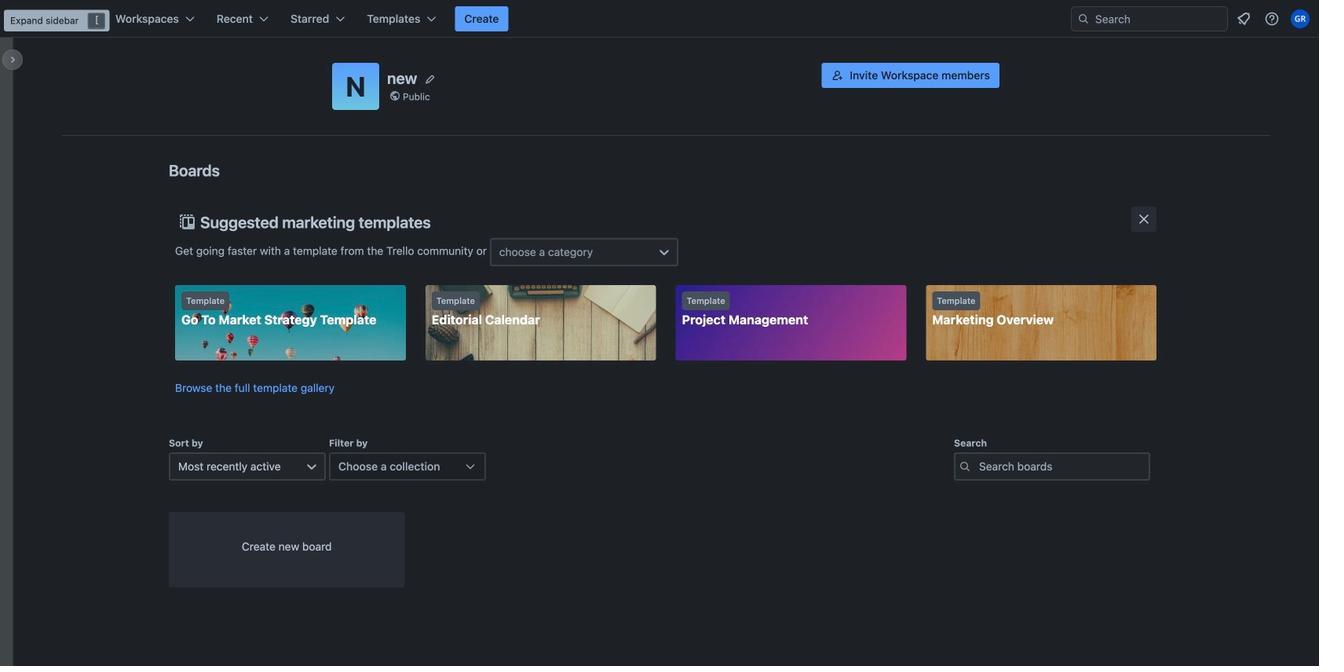 Task type: locate. For each thing, give the bounding box(es) containing it.
left bracket element
[[88, 13, 105, 28]]

primary element
[[0, 0, 1320, 38]]

greg robinson (gregrobinson96) image
[[1291, 9, 1310, 28]]

back to home image
[[38, 6, 97, 31]]

open information menu image
[[1265, 11, 1280, 27]]



Task type: vqa. For each thing, say whether or not it's contained in the screenshot.
Huddle within huddle template :: [presenter(s)] - [project]
no



Task type: describe. For each thing, give the bounding box(es) containing it.
0 notifications image
[[1235, 9, 1254, 28]]

Search field
[[1090, 8, 1228, 30]]

search image
[[1078, 13, 1090, 25]]

Search boards text field
[[954, 452, 1151, 481]]



